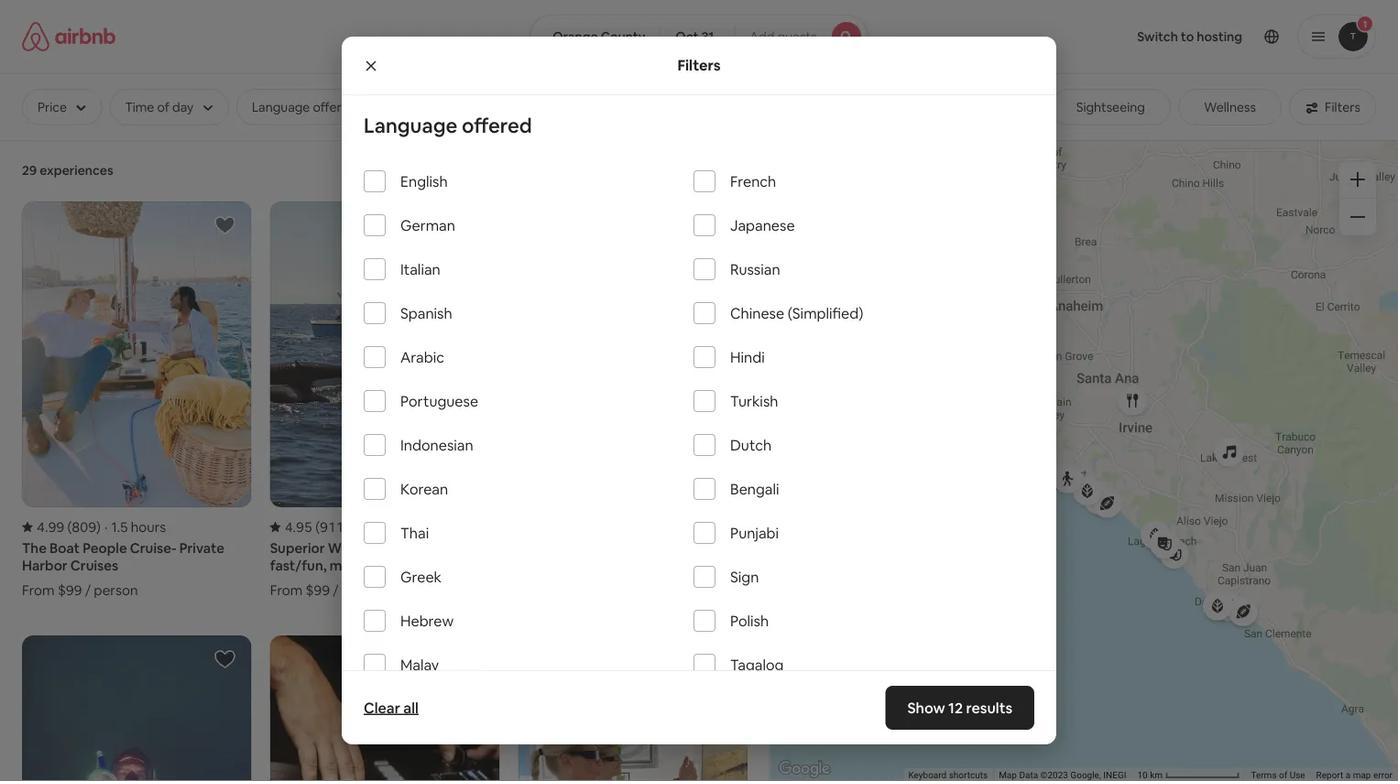 Task type: describe. For each thing, give the bounding box(es) containing it.
map
[[1353, 770, 1371, 781]]

all
[[403, 699, 419, 717]]

Sightseeing button
[[1050, 89, 1171, 126]]

wellness
[[1204, 99, 1256, 115]]

person for cruises
[[94, 582, 138, 599]]

from for the boat people cruise- private harbor cruises from $99 / person
[[22, 582, 55, 599]]

orange
[[553, 28, 598, 45]]

people
[[83, 539, 127, 557]]

filters
[[677, 56, 721, 75]]

sightseeing
[[1076, 99, 1145, 115]]

orange county button
[[530, 15, 661, 59]]

none search field containing orange county
[[530, 15, 868, 59]]

polish
[[730, 612, 769, 630]]

county
[[601, 28, 645, 45]]

map
[[999, 770, 1017, 781]]

29
[[22, 162, 37, 179]]

/ for harbor
[[85, 582, 91, 599]]

fast/fun,
[[270, 557, 327, 575]]

boat
[[50, 539, 80, 557]]

google map
showing 20 experiences. region
[[770, 139, 1398, 781]]

error
[[1373, 770, 1393, 781]]

portuguese
[[400, 392, 478, 410]]

4.99
[[37, 518, 64, 536]]

google,
[[1070, 770, 1101, 781]]

the
[[22, 539, 47, 557]]

french
[[730, 172, 776, 191]]

oct
[[676, 28, 699, 45]]

language offered
[[364, 112, 532, 138]]

from for superior whale/dolphin watching - fast/fun, most sightings from $99 / person
[[270, 582, 303, 599]]

map data ©2023 google, inegi
[[999, 770, 1126, 781]]

malay
[[400, 656, 439, 674]]

sign
[[730, 568, 759, 586]]

superior whale/dolphin watching - fast/fun, most sightings from $99 / person
[[270, 539, 499, 599]]

-
[[493, 539, 499, 557]]

show
[[907, 699, 945, 717]]

add guests
[[750, 28, 817, 45]]

orange county
[[553, 28, 645, 45]]

oct 31
[[676, 28, 714, 45]]

31
[[701, 28, 714, 45]]

zoom out image
[[1350, 210, 1365, 224]]

·
[[104, 518, 108, 536]]

/ for most
[[333, 582, 339, 599]]

hebrew
[[400, 612, 454, 630]]

show 12 results link
[[885, 686, 1034, 730]]

greek
[[400, 568, 442, 586]]

keyboard shortcuts
[[908, 770, 988, 781]]

chinese
[[730, 304, 784, 322]]

chinese (simplified)
[[730, 304, 863, 322]]

keyboard shortcuts button
[[908, 769, 988, 781]]

german
[[400, 216, 455, 235]]

indonesian
[[400, 436, 473, 454]]

· 1.5 hours
[[104, 518, 166, 536]]

experiences
[[40, 162, 113, 179]]

sightings
[[366, 557, 425, 575]]

report a map error link
[[1316, 770, 1393, 781]]

language
[[364, 112, 457, 138]]

data
[[1019, 770, 1038, 781]]

$99 for harbor
[[58, 582, 82, 599]]

filters dialog
[[342, 37, 1056, 781]]

person for sightings
[[342, 582, 386, 599]]



Task type: vqa. For each thing, say whether or not it's contained in the screenshot.
lake arrowhead, california 52 miles away dec 10 – 15 $179 night
no



Task type: locate. For each thing, give the bounding box(es) containing it.
Tours button
[[959, 89, 1043, 126]]

(809)
[[67, 518, 101, 536]]

add
[[750, 28, 775, 45]]

use
[[1290, 770, 1305, 781]]

clear all button
[[355, 690, 428, 727]]

the boat people cruise- private harbor cruises from $99 / person
[[22, 539, 224, 599]]

hindi
[[730, 348, 765, 366]]

person down most
[[342, 582, 386, 599]]

hours
[[131, 518, 166, 536], [370, 518, 405, 536]]

add guests button
[[734, 15, 868, 59]]

most
[[330, 557, 363, 575]]

person down cruises
[[94, 582, 138, 599]]

the boat people cruise- private harbor cruises group
[[22, 202, 252, 599]]

0 horizontal spatial $99
[[58, 582, 82, 599]]

10
[[1137, 770, 1148, 781]]

$99 inside the boat people cruise- private harbor cruises from $99 / person
[[58, 582, 82, 599]]

$99 for most
[[306, 582, 330, 599]]

4.95 out of 5 average rating,  911 reviews image
[[270, 518, 349, 536]]

$99
[[58, 582, 82, 599], [306, 582, 330, 599]]

hours inside superior whale/dolphin watching - fast/fun, most sightings group
[[370, 518, 405, 536]]

korean
[[400, 480, 448, 498]]

0 horizontal spatial hours
[[131, 518, 166, 536]]

from inside the boat people cruise- private harbor cruises from $99 / person
[[22, 582, 55, 599]]

add to wishlist image
[[462, 649, 484, 671]]

/
[[85, 582, 91, 599], [333, 582, 339, 599]]

10 km button
[[1132, 769, 1245, 781]]

/ inside superior whale/dolphin watching - fast/fun, most sightings from $99 / person
[[333, 582, 339, 599]]

hours inside the boat people cruise- private harbor cruises group
[[131, 518, 166, 536]]

$99 down fast/fun, at left bottom
[[306, 582, 330, 599]]

©2023
[[1040, 770, 1068, 781]]

shortcuts
[[949, 770, 988, 781]]

1 person from the left
[[94, 582, 138, 599]]

/ down most
[[333, 582, 339, 599]]

superior
[[270, 539, 325, 557]]

Art and culture button
[[422, 89, 562, 126]]

1 horizontal spatial /
[[333, 582, 339, 599]]

tagalog
[[730, 656, 784, 674]]

terms
[[1251, 770, 1277, 781]]

4.95
[[285, 518, 312, 536]]

arabic
[[400, 348, 444, 366]]

add to wishlist image
[[214, 214, 236, 236], [710, 214, 732, 236], [214, 649, 236, 671], [710, 649, 732, 671]]

2 hours from the left
[[370, 518, 405, 536]]

1 from from the left
[[22, 582, 55, 599]]

1 horizontal spatial person
[[342, 582, 386, 599]]

terms of use link
[[1251, 770, 1305, 781]]

english
[[400, 172, 448, 191]]

1 horizontal spatial hours
[[370, 518, 405, 536]]

learn to surf group
[[518, 202, 748, 582]]

Sports button
[[861, 89, 952, 126]]

superior whale/dolphin watching - fast/fun, most sightings group
[[270, 202, 500, 599]]

Wellness button
[[1178, 89, 1282, 126]]

add to wishlist image inside learn to surf group
[[710, 214, 732, 236]]

1 $99 from the left
[[58, 582, 82, 599]]

turkish
[[730, 392, 778, 410]]

$99 inside superior whale/dolphin watching - fast/fun, most sightings from $99 / person
[[306, 582, 330, 599]]

keyboard
[[908, 770, 947, 781]]

None search field
[[530, 15, 868, 59]]

offered
[[462, 112, 532, 138]]

profile element
[[890, 0, 1376, 73]]

1 horizontal spatial from
[[270, 582, 303, 599]]

punjabi
[[730, 524, 779, 542]]

from inside superior whale/dolphin watching - fast/fun, most sightings from $99 / person
[[270, 582, 303, 599]]

2 hours
[[359, 518, 405, 536]]

person inside superior whale/dolphin watching - fast/fun, most sightings from $99 / person
[[342, 582, 386, 599]]

harbor
[[22, 557, 68, 575]]

oct 31 button
[[660, 15, 735, 59]]

2 person from the left
[[342, 582, 386, 599]]

4.99 (809)
[[37, 518, 101, 536]]

person inside the boat people cruise- private harbor cruises from $99 / person
[[94, 582, 138, 599]]

show 12 results
[[907, 699, 1012, 717]]

29 experiences
[[22, 162, 113, 179]]

russian
[[730, 260, 780, 279]]

0 horizontal spatial from
[[22, 582, 55, 599]]

japanese
[[730, 216, 795, 235]]

(911)
[[315, 518, 349, 536]]

4.95 (911)
[[285, 518, 349, 536]]

10 km
[[1137, 770, 1165, 781]]

hours up whale/dolphin
[[370, 518, 405, 536]]

zoom in image
[[1350, 172, 1365, 187]]

0 horizontal spatial person
[[94, 582, 138, 599]]

report a map error
[[1316, 770, 1393, 781]]

from down harbor
[[22, 582, 55, 599]]

guests
[[777, 28, 817, 45]]

$99 down cruises
[[58, 582, 82, 599]]

1 hours from the left
[[131, 518, 166, 536]]

cruises
[[70, 557, 118, 575]]

Food and drink button
[[714, 89, 853, 126]]

results
[[966, 699, 1012, 717]]

terms of use
[[1251, 770, 1305, 781]]

clear all
[[364, 699, 419, 717]]

thai
[[400, 524, 429, 542]]

Entertainment button
[[570, 89, 707, 126]]

spanish
[[400, 304, 452, 322]]

google image
[[774, 758, 835, 781]]

km
[[1150, 770, 1163, 781]]

/ down cruises
[[85, 582, 91, 599]]

1 horizontal spatial $99
[[306, 582, 330, 599]]

a
[[1346, 770, 1351, 781]]

2
[[359, 518, 367, 536]]

italian
[[400, 260, 440, 279]]

4.99 out of 5 average rating,  809 reviews image
[[22, 518, 101, 536]]

bengali
[[730, 480, 779, 498]]

0 horizontal spatial /
[[85, 582, 91, 599]]

1 / from the left
[[85, 582, 91, 599]]

whale/dolphin
[[328, 539, 425, 557]]

watching
[[428, 539, 490, 557]]

2 / from the left
[[333, 582, 339, 599]]

2 from from the left
[[270, 582, 303, 599]]

report
[[1316, 770, 1343, 781]]

12
[[948, 699, 963, 717]]

of
[[1279, 770, 1287, 781]]

from down fast/fun, at left bottom
[[270, 582, 303, 599]]

clear
[[364, 699, 400, 717]]

1.5
[[111, 518, 128, 536]]

(simplified)
[[788, 304, 863, 322]]

/ inside the boat people cruise- private harbor cruises from $99 / person
[[85, 582, 91, 599]]

from
[[22, 582, 55, 599], [270, 582, 303, 599]]

dutch
[[730, 436, 772, 454]]

2 $99 from the left
[[306, 582, 330, 599]]

cruise-
[[130, 539, 176, 557]]

hours up cruise-
[[131, 518, 166, 536]]

private
[[179, 539, 224, 557]]



